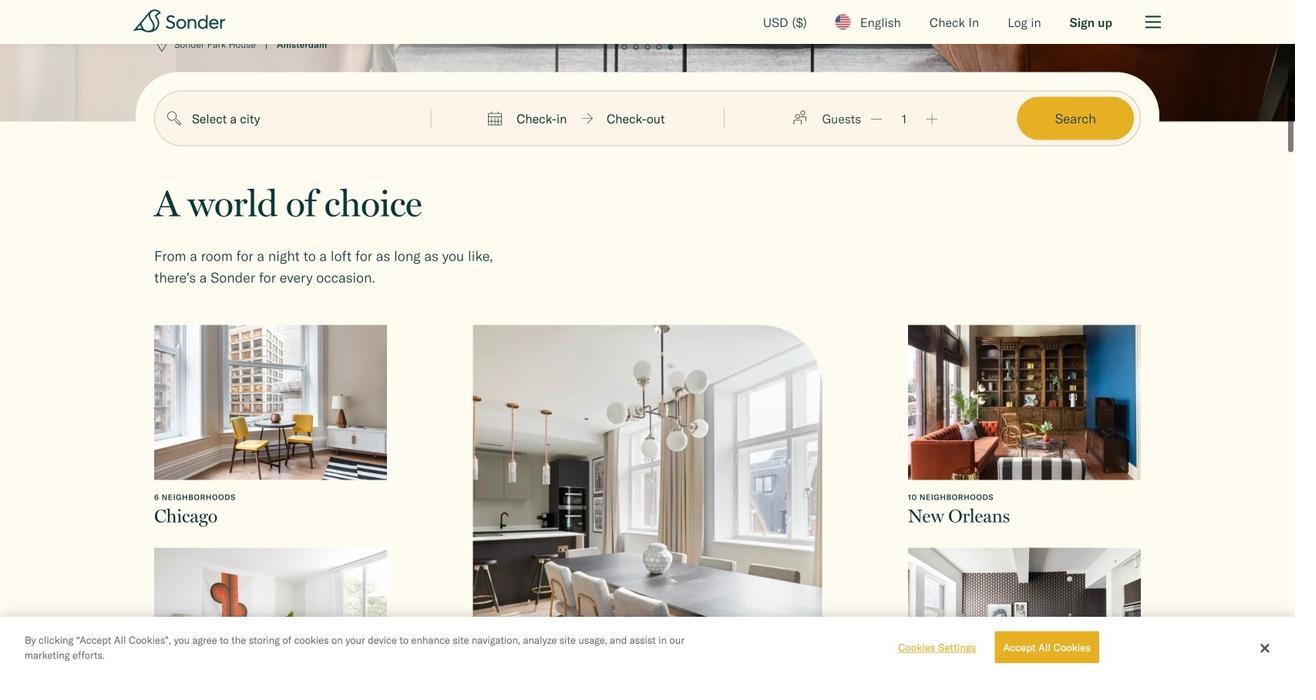 Task type: locate. For each thing, give the bounding box(es) containing it.
us flag image
[[836, 14, 851, 30]]

select a slide to show tab list
[[622, 38, 674, 51]]

Check-out field
[[605, 109, 667, 128]]

region
[[0, 0, 1296, 121]]

amsterdamsonder park house image
[[0, 0, 1296, 121]]

Select a city field
[[255, 7, 484, 37], [155, 91, 431, 145]]

None field
[[254, 6, 485, 38], [155, 91, 431, 145], [254, 6, 485, 38], [155, 91, 431, 145]]



Task type: describe. For each thing, give the bounding box(es) containing it.
increment guest counter image
[[927, 114, 938, 124]]

1 vertical spatial select a city field
[[155, 91, 431, 145]]

decrement guest counter image
[[872, 114, 882, 124]]

sonder image
[[130, 8, 229, 33]]

Check-in field
[[514, 109, 570, 128]]

0 vertical spatial select a city field
[[255, 7, 484, 37]]



